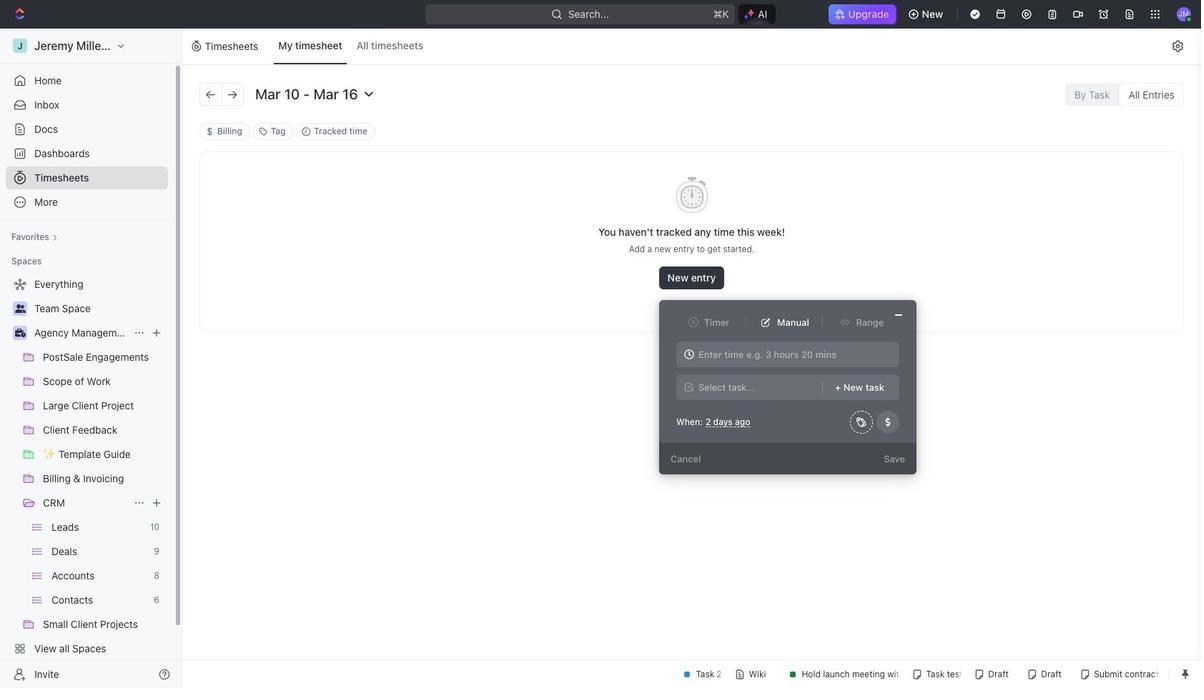 Task type: describe. For each thing, give the bounding box(es) containing it.
tree inside sidebar navigation
[[6, 273, 168, 685]]

Enter time e.g. 3 hours 20 mins text field
[[676, 342, 899, 368]]

sidebar navigation
[[0, 29, 182, 689]]



Task type: locate. For each thing, give the bounding box(es) containing it.
business time image
[[15, 329, 25, 338]]

tree
[[6, 273, 168, 685]]



Task type: vqa. For each thing, say whether or not it's contained in the screenshot.
tree
yes



